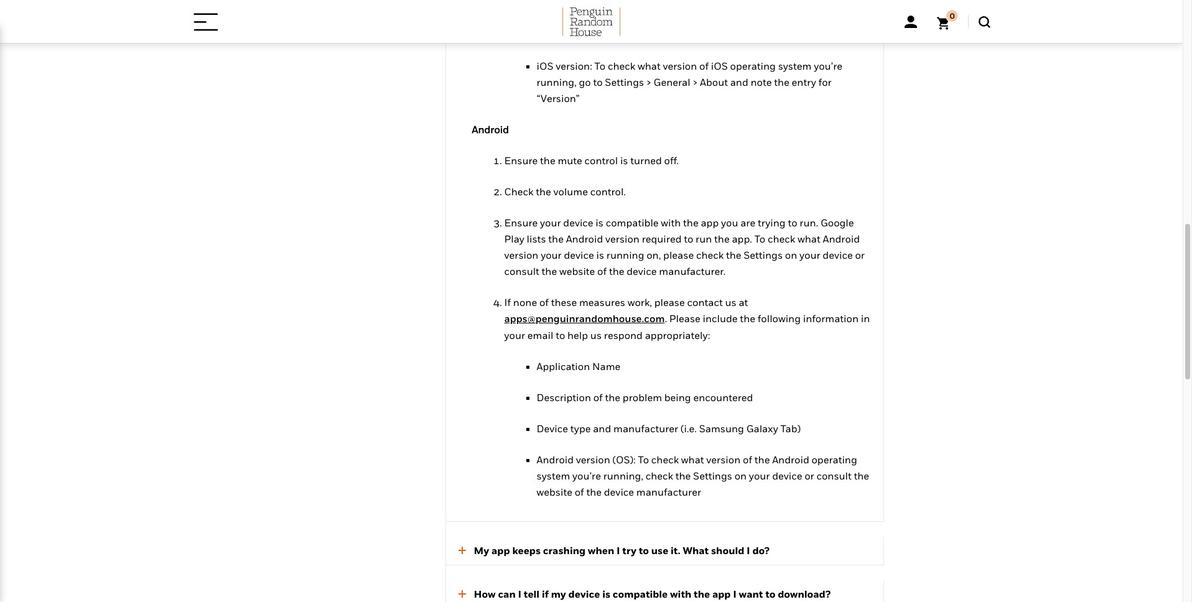 Task type: describe. For each thing, give the bounding box(es) containing it.
are
[[741, 217, 756, 229]]

system inside 'android version (os): to check what version of the android operating system you're running, check the settings on your device or consult the website of the device manufacturer'
[[537, 470, 570, 482]]

is left turned
[[621, 155, 629, 167]]

to left run.
[[788, 217, 798, 229]]

1 ios from the left
[[537, 60, 554, 72]]

website inside ensure your device is compatible with the app you are trying to run. google play lists the android version required to run the app. to check what android version your device is running on, please check the settings on your device or consult the website of the device manufacturer.
[[560, 265, 595, 278]]

keeps
[[513, 545, 541, 557]]

settings inside ensure your device is compatible with the app you are trying to run. google play lists the android version required to run the app. to check what android version your device is running on, please check the settings on your device or consult the website of the device manufacturer.
[[744, 249, 783, 262]]

check inside ios version: to check what version of ios operating system you're running, go to settings > general > about and note the entry for "version"
[[608, 60, 636, 72]]

of inside if none of these measures work, please contact us at apps@penguinrandomhouse.com
[[540, 296, 549, 309]]

running, inside ios version: to check what version of ios operating system you're running, go to settings > general > about and note the entry for "version"
[[537, 76, 577, 89]]

us inside if none of these measures work, please contact us at apps@penguinrandomhouse.com
[[726, 296, 737, 309]]

device down volume
[[564, 217, 594, 229]]

device down google
[[823, 249, 853, 262]]

you're inside 'android version (os): to check what version of the android operating system you're running, check the settings on your device or consult the website of the device manufacturer'
[[573, 470, 601, 482]]

if none of these measures work, please contact us at apps@penguinrandomhouse.com
[[505, 296, 749, 325]]

tab)
[[781, 423, 801, 435]]

trying
[[758, 217, 786, 229]]

being
[[665, 391, 692, 404]]

android version (os): to check what version of the android operating system you're running, check the settings on your device or consult the website of the device manufacturer
[[537, 454, 870, 499]]

at
[[739, 296, 749, 309]]

crashing
[[543, 545, 586, 557]]

settings inside 'android version (os): to check what version of the android operating system you're running, check the settings on your device or consult the website of the device manufacturer'
[[694, 470, 733, 482]]

device for device type (iphone, ipad, ipad mini, or ipod touch)
[[537, 29, 568, 41]]

compatible inside ensure your device is compatible with the app you are trying to run. google play lists the android version required to run the app. to check what android version your device is running on, please check the settings on your device or consult the website of the device manufacturer.
[[606, 217, 659, 229]]

download?
[[778, 589, 831, 601]]

samsung
[[700, 423, 745, 435]]

device down on,
[[627, 265, 657, 278]]

device type (iphone, ipad, ipad mini, or ipod touch)
[[537, 29, 777, 41]]

galaxy
[[747, 423, 779, 435]]

to inside . please include the following information in your email to help us respond appropriately:
[[556, 329, 566, 342]]

is down when
[[603, 589, 611, 601]]

what inside ios version: to check what version of ios operating system you're running, go to settings > general > about and note the entry for "version"
[[638, 60, 661, 72]]

on inside 'android version (os): to check what version of the android operating system you're running, check the settings on your device or consult the website of the device manufacturer'
[[735, 470, 747, 482]]

if
[[542, 589, 549, 601]]

2 vertical spatial app
[[713, 589, 731, 601]]

work,
[[628, 296, 652, 309]]

version up running
[[606, 233, 640, 245]]

type for (iphone,
[[571, 29, 591, 41]]

when
[[588, 545, 615, 557]]

appropriately:
[[645, 329, 711, 342]]

sign in image
[[905, 16, 917, 28]]

check the volume control.
[[505, 186, 626, 198]]

contact
[[688, 296, 723, 309]]

run
[[696, 233, 712, 245]]

these
[[551, 296, 577, 309]]

use
[[652, 545, 669, 557]]

should
[[712, 545, 745, 557]]

what
[[683, 545, 709, 557]]

description of the problem being encountered
[[537, 391, 754, 404]]

description
[[537, 391, 591, 404]]

volume
[[554, 186, 588, 198]]

ios version: to check what version of ios operating system you're running, go to settings > general > about and note the entry for "version"
[[537, 60, 843, 105]]

respond
[[604, 329, 643, 342]]

version down the play
[[505, 249, 539, 262]]

your down run.
[[800, 249, 821, 262]]

0 horizontal spatial or
[[710, 29, 719, 41]]

can
[[498, 589, 516, 601]]

note
[[751, 76, 772, 89]]

encountered
[[694, 391, 754, 404]]

ensure for ensure your device is compatible with the app you are trying to run. google play lists the android version required to run the app. to check what android version your device is running on, please check the settings on your device or consult the website of the device manufacturer.
[[505, 217, 538, 229]]

what inside 'android version (os): to check what version of the android operating system you're running, check the settings on your device or consult the website of the device manufacturer'
[[682, 454, 705, 466]]

device for device type and manufacturer (i.e. samsung galaxy tab)
[[537, 423, 568, 435]]

0 vertical spatial manufacturer
[[614, 423, 679, 435]]

(os):
[[613, 454, 636, 466]]

entry
[[792, 76, 817, 89]]

tell
[[524, 589, 540, 601]]

search image
[[979, 16, 991, 28]]

my app keeps crashing when i try to use it. what should i do? link
[[446, 543, 871, 559]]

apps@penguinrandomhouse.com
[[505, 313, 665, 325]]

name
[[593, 360, 621, 373]]

you
[[722, 217, 739, 229]]

i left 'want'
[[734, 589, 737, 601]]

what inside ensure your device is compatible with the app you are trying to run. google play lists the android version required to run the app. to check what android version your device is running on, please check the settings on your device or consult the website of the device manufacturer.
[[798, 233, 821, 245]]

manufacturer.
[[660, 265, 726, 278]]

your up lists
[[540, 217, 561, 229]]

turned
[[631, 155, 662, 167]]

system inside ios version: to check what version of ios operating system you're running, go to settings > general > about and note the entry for "version"
[[779, 60, 812, 72]]

mute
[[558, 155, 583, 167]]

is left running
[[597, 249, 605, 262]]

or inside ensure your device is compatible with the app you are trying to run. google play lists the android version required to run the app. to check what android version your device is running on, please check the settings on your device or consult the website of the device manufacturer.
[[856, 249, 865, 262]]

my
[[474, 545, 490, 557]]

(i.e.
[[681, 423, 697, 435]]

website inside 'android version (os): to check what version of the android operating system you're running, check the settings on your device or consult the website of the device manufacturer'
[[537, 486, 573, 499]]

application
[[537, 360, 590, 373]]

device right my
[[569, 589, 600, 601]]

shopping cart image
[[937, 10, 959, 30]]

.
[[665, 313, 668, 325]]

penguin random house image
[[563, 8, 621, 36]]

i left tell
[[518, 589, 522, 601]]

to inside ios version: to check what version of ios operating system you're running, go to settings > general > about and note the entry for "version"
[[594, 76, 603, 89]]

measures
[[580, 296, 626, 309]]

how can i tell if my device is compatible with the app i want to download?
[[474, 589, 831, 601]]

"version"
[[537, 92, 580, 105]]

. please include the following information in your email to help us respond appropriately:
[[505, 313, 871, 342]]

you're inside ios version: to check what version of ios operating system you're running, go to settings > general > about and note the entry for "version"
[[814, 60, 843, 72]]

email
[[528, 329, 554, 342]]

with inside ensure your device is compatible with the app you are trying to run. google play lists the android version required to run the app. to check what android version your device is running on, please check the settings on your device or consult the website of the device manufacturer.
[[661, 217, 681, 229]]

problem
[[623, 391, 662, 404]]

ensure your device is compatible with the app you are trying to run. google play lists the android version required to run the app. to check what android version your device is running on, please check the settings on your device or consult the website of the device manufacturer.
[[505, 217, 865, 278]]

1 vertical spatial compatible
[[613, 589, 668, 601]]

ipad
[[661, 29, 682, 41]]

google
[[821, 217, 855, 229]]

to inside ios version: to check what version of ios operating system you're running, go to settings > general > about and note the entry for "version"
[[595, 60, 606, 72]]

ipod
[[722, 29, 743, 41]]

do?
[[753, 545, 770, 557]]

to right 'want'
[[766, 589, 776, 601]]

play
[[505, 233, 525, 245]]

type for and
[[571, 423, 591, 435]]

us inside . please include the following information in your email to help us respond appropriately:
[[591, 329, 602, 342]]

running, inside 'android version (os): to check what version of the android operating system you're running, check the settings on your device or consult the website of the device manufacturer'
[[604, 470, 644, 482]]

of inside ios version: to check what version of ios operating system you're running, go to settings > general > about and note the entry for "version"
[[700, 60, 709, 72]]



Task type: locate. For each thing, give the bounding box(es) containing it.
type up version:
[[571, 29, 591, 41]]

of up about
[[700, 60, 709, 72]]

device left running
[[564, 249, 594, 262]]

1 vertical spatial on
[[735, 470, 747, 482]]

1 vertical spatial please
[[655, 296, 685, 309]]

system
[[779, 60, 812, 72], [537, 470, 570, 482]]

1 vertical spatial website
[[537, 486, 573, 499]]

0 vertical spatial on
[[786, 249, 798, 262]]

0 horizontal spatial you're
[[573, 470, 601, 482]]

1 vertical spatial running,
[[604, 470, 644, 482]]

0 horizontal spatial ios
[[537, 60, 554, 72]]

0 horizontal spatial to
[[595, 60, 606, 72]]

2 type from the top
[[571, 423, 591, 435]]

with
[[661, 217, 681, 229], [671, 589, 692, 601]]

1 > from the left
[[647, 76, 652, 89]]

consult inside ensure your device is compatible with the app you are trying to run. google play lists the android version required to run the app. to check what android version your device is running on, please check the settings on your device or consult the website of the device manufacturer.
[[505, 265, 540, 278]]

include
[[703, 313, 738, 325]]

1 horizontal spatial what
[[682, 454, 705, 466]]

us right help at the bottom left of page
[[591, 329, 602, 342]]

1 horizontal spatial on
[[786, 249, 798, 262]]

and inside ios version: to check what version of ios operating system you're running, go to settings > general > about and note the entry for "version"
[[731, 76, 749, 89]]

with up required
[[661, 217, 681, 229]]

android
[[472, 123, 509, 136], [566, 233, 603, 245], [823, 233, 860, 245], [537, 454, 574, 466], [773, 454, 810, 466]]

settings right go
[[605, 76, 645, 89]]

help
[[568, 329, 588, 342]]

off.
[[665, 155, 679, 167]]

ensure the mute control is turned off.
[[505, 155, 679, 167]]

1 vertical spatial type
[[571, 423, 591, 435]]

0 vertical spatial type
[[571, 29, 591, 41]]

0 vertical spatial with
[[661, 217, 681, 229]]

0 vertical spatial device
[[537, 29, 568, 41]]

2 vertical spatial settings
[[694, 470, 733, 482]]

for
[[819, 76, 832, 89]]

type down description
[[571, 423, 591, 435]]

0 vertical spatial app
[[701, 217, 719, 229]]

1 vertical spatial ensure
[[505, 217, 538, 229]]

1 vertical spatial or
[[856, 249, 865, 262]]

running, up "version" at the left of page
[[537, 76, 577, 89]]

2 ios from the left
[[712, 60, 728, 72]]

please up manufacturer.
[[664, 249, 694, 262]]

compatible up running
[[606, 217, 659, 229]]

version:
[[556, 60, 593, 72]]

i left try
[[617, 545, 621, 557]]

what down (i.e.
[[682, 454, 705, 466]]

app inside ensure your device is compatible with the app you are trying to run. google play lists the android version required to run the app. to check what android version your device is running on, please check the settings on your device or consult the website of the device manufacturer.
[[701, 217, 719, 229]]

the inside how can i tell if my device is compatible with the app i want to download? link
[[694, 589, 710, 601]]

device
[[564, 217, 594, 229], [564, 249, 594, 262], [823, 249, 853, 262], [627, 265, 657, 278], [773, 470, 803, 482], [604, 486, 635, 499], [569, 589, 600, 601]]

of up 'crashing'
[[575, 486, 584, 499]]

running,
[[537, 76, 577, 89], [604, 470, 644, 482]]

touch)
[[745, 29, 777, 41]]

operating inside 'android version (os): to check what version of the android operating system you're running, check the settings on your device or consult the website of the device manufacturer'
[[812, 454, 858, 466]]

i left do? at the right bottom
[[747, 545, 751, 557]]

0 vertical spatial please
[[664, 249, 694, 262]]

in
[[862, 313, 871, 325]]

0 vertical spatial you're
[[814, 60, 843, 72]]

your down lists
[[541, 249, 562, 262]]

of down running
[[598, 265, 607, 278]]

app up run
[[701, 217, 719, 229]]

consult inside 'android version (os): to check what version of the android operating system you're running, check the settings on your device or consult the website of the device manufacturer'
[[817, 470, 852, 482]]

device down description
[[537, 423, 568, 435]]

>
[[647, 76, 652, 89], [693, 76, 698, 89]]

it.
[[671, 545, 681, 557]]

settings inside ios version: to check what version of ios operating system you're running, go to settings > general > about and note the entry for "version"
[[605, 76, 645, 89]]

try
[[623, 545, 637, 557]]

1 vertical spatial manufacturer
[[637, 486, 702, 499]]

1 horizontal spatial operating
[[812, 454, 858, 466]]

settings down samsung
[[694, 470, 733, 482]]

to right try
[[639, 545, 649, 557]]

apps@penguinrandomhouse.com link
[[505, 313, 665, 325]]

to left help at the bottom left of page
[[556, 329, 566, 342]]

website up 'crashing'
[[537, 486, 573, 499]]

0 vertical spatial us
[[726, 296, 737, 309]]

0 vertical spatial ensure
[[505, 155, 538, 167]]

device down tab) at the bottom right of the page
[[773, 470, 803, 482]]

please inside if none of these measures work, please contact us at apps@penguinrandomhouse.com
[[655, 296, 685, 309]]

> left general
[[647, 76, 652, 89]]

of
[[700, 60, 709, 72], [598, 265, 607, 278], [540, 296, 549, 309], [594, 391, 603, 404], [743, 454, 753, 466], [575, 486, 584, 499]]

following
[[758, 313, 801, 325]]

to right (os):
[[639, 454, 649, 466]]

1 horizontal spatial you're
[[814, 60, 843, 72]]

your inside . please include the following information in your email to help us respond appropriately:
[[505, 329, 526, 342]]

to inside ensure your device is compatible with the app you are trying to run. google play lists the android version required to run the app. to check what android version your device is running on, please check the settings on your device or consult the website of the device manufacturer.
[[755, 233, 766, 245]]

please
[[670, 313, 701, 325]]

1 vertical spatial you're
[[573, 470, 601, 482]]

version up general
[[663, 60, 698, 72]]

1 device from the top
[[537, 29, 568, 41]]

app left 'want'
[[713, 589, 731, 601]]

device down (os):
[[604, 486, 635, 499]]

version down samsung
[[707, 454, 741, 466]]

ensure for ensure the mute control is turned off.
[[505, 155, 538, 167]]

1 vertical spatial what
[[798, 233, 821, 245]]

on
[[786, 249, 798, 262], [735, 470, 747, 482]]

2 > from the left
[[693, 76, 698, 89]]

with down it.
[[671, 589, 692, 601]]

and left the note
[[731, 76, 749, 89]]

of down galaxy
[[743, 454, 753, 466]]

what up general
[[638, 60, 661, 72]]

app.
[[732, 233, 753, 245]]

run.
[[800, 217, 819, 229]]

compatible down try
[[613, 589, 668, 601]]

to
[[595, 60, 606, 72], [755, 233, 766, 245], [639, 454, 649, 466]]

the inside ios version: to check what version of ios operating system you're running, go to settings > general > about and note the entry for "version"
[[775, 76, 790, 89]]

want
[[739, 589, 764, 601]]

0 vertical spatial consult
[[505, 265, 540, 278]]

0 vertical spatial and
[[731, 76, 749, 89]]

required
[[642, 233, 682, 245]]

go
[[579, 76, 591, 89]]

is down control.
[[596, 217, 604, 229]]

0 vertical spatial settings
[[605, 76, 645, 89]]

0 vertical spatial system
[[779, 60, 812, 72]]

to right version:
[[595, 60, 606, 72]]

0 horizontal spatial on
[[735, 470, 747, 482]]

1 horizontal spatial and
[[731, 76, 749, 89]]

of right the none
[[540, 296, 549, 309]]

my app keeps crashing when i try to use it. what should i do?
[[474, 545, 770, 557]]

operating inside ios version: to check what version of ios operating system you're running, go to settings > general > about and note the entry for "version"
[[731, 60, 776, 72]]

on inside ensure your device is compatible with the app you are trying to run. google play lists the android version required to run the app. to check what android version your device is running on, please check the settings on your device or consult the website of the device manufacturer.
[[786, 249, 798, 262]]

0 horizontal spatial settings
[[605, 76, 645, 89]]

what
[[638, 60, 661, 72], [798, 233, 821, 245], [682, 454, 705, 466]]

manufacturer inside 'android version (os): to check what version of the android operating system you're running, check the settings on your device or consult the website of the device manufacturer'
[[637, 486, 702, 499]]

lists
[[527, 233, 546, 245]]

application name
[[537, 360, 621, 373]]

0 vertical spatial running,
[[537, 76, 577, 89]]

1 vertical spatial with
[[671, 589, 692, 601]]

version inside ios version: to check what version of ios operating system you're running, go to settings > general > about and note the entry for "version"
[[663, 60, 698, 72]]

general
[[654, 76, 691, 89]]

my
[[551, 589, 566, 601]]

if
[[505, 296, 511, 309]]

and down description of the problem being encountered
[[593, 423, 612, 435]]

on,
[[647, 249, 661, 262]]

website up the these on the left
[[560, 265, 595, 278]]

about
[[700, 76, 728, 89]]

1 vertical spatial consult
[[817, 470, 852, 482]]

1 horizontal spatial consult
[[817, 470, 852, 482]]

manufacturer
[[614, 423, 679, 435], [637, 486, 702, 499]]

ensure inside ensure your device is compatible with the app you are trying to run. google play lists the android version required to run the app. to check what android version your device is running on, please check the settings on your device or consult the website of the device manufacturer.
[[505, 217, 538, 229]]

1 horizontal spatial us
[[726, 296, 737, 309]]

how
[[474, 589, 496, 601]]

1 vertical spatial app
[[492, 545, 510, 557]]

please
[[664, 249, 694, 262], [655, 296, 685, 309]]

your down galaxy
[[750, 470, 770, 482]]

please inside ensure your device is compatible with the app you are trying to run. google play lists the android version required to run the app. to check what android version your device is running on, please check the settings on your device or consult the website of the device manufacturer.
[[664, 249, 694, 262]]

> left about
[[693, 76, 698, 89]]

and
[[731, 76, 749, 89], [593, 423, 612, 435]]

1 type from the top
[[571, 29, 591, 41]]

1 horizontal spatial running,
[[604, 470, 644, 482]]

mini,
[[684, 29, 707, 41]]

the inside . please include the following information in your email to help us respond appropriately:
[[741, 313, 756, 325]]

manufacturer up it.
[[637, 486, 702, 499]]

2 horizontal spatial to
[[755, 233, 766, 245]]

manufacturer down description of the problem being encountered
[[614, 423, 679, 435]]

to left run
[[684, 233, 694, 245]]

of down the "name"
[[594, 391, 603, 404]]

0 horizontal spatial and
[[593, 423, 612, 435]]

the
[[775, 76, 790, 89], [540, 155, 556, 167], [536, 186, 551, 198], [684, 217, 699, 229], [549, 233, 564, 245], [715, 233, 730, 245], [727, 249, 742, 262], [542, 265, 557, 278], [609, 265, 625, 278], [741, 313, 756, 325], [605, 391, 621, 404], [755, 454, 770, 466], [676, 470, 691, 482], [855, 470, 870, 482], [587, 486, 602, 499], [694, 589, 710, 601]]

your left email
[[505, 329, 526, 342]]

0 horizontal spatial running,
[[537, 76, 577, 89]]

what down run.
[[798, 233, 821, 245]]

0 vertical spatial to
[[595, 60, 606, 72]]

2 device from the top
[[537, 423, 568, 435]]

to right go
[[594, 76, 603, 89]]

type
[[571, 29, 591, 41], [571, 423, 591, 435]]

on down trying
[[786, 249, 798, 262]]

control
[[585, 155, 618, 167]]

settings
[[605, 76, 645, 89], [744, 249, 783, 262], [694, 470, 733, 482]]

0 horizontal spatial us
[[591, 329, 602, 342]]

of inside ensure your device is compatible with the app you are trying to run. google play lists the android version required to run the app. to check what android version your device is running on, please check the settings on your device or consult the website of the device manufacturer.
[[598, 265, 607, 278]]

consult
[[505, 265, 540, 278], [817, 470, 852, 482]]

1 horizontal spatial ios
[[712, 60, 728, 72]]

2 vertical spatial to
[[639, 454, 649, 466]]

please up .
[[655, 296, 685, 309]]

ios left version:
[[537, 60, 554, 72]]

running, down (os):
[[604, 470, 644, 482]]

compatible
[[606, 217, 659, 229], [613, 589, 668, 601]]

1 vertical spatial settings
[[744, 249, 783, 262]]

ios
[[537, 60, 554, 72], [712, 60, 728, 72]]

0 horizontal spatial what
[[638, 60, 661, 72]]

1 vertical spatial operating
[[812, 454, 858, 466]]

control.
[[591, 186, 626, 198]]

1 horizontal spatial to
[[639, 454, 649, 466]]

check
[[505, 186, 534, 198]]

check
[[608, 60, 636, 72], [768, 233, 796, 245], [697, 249, 724, 262], [652, 454, 679, 466], [646, 470, 674, 482]]

settings down app.
[[744, 249, 783, 262]]

information
[[804, 313, 859, 325]]

0 horizontal spatial >
[[647, 76, 652, 89]]

your
[[540, 217, 561, 229], [541, 249, 562, 262], [800, 249, 821, 262], [505, 329, 526, 342], [750, 470, 770, 482]]

1 horizontal spatial system
[[779, 60, 812, 72]]

0 vertical spatial operating
[[731, 60, 776, 72]]

to inside 'android version (os): to check what version of the android operating system you're running, check the settings on your device or consult the website of the device manufacturer'
[[639, 454, 649, 466]]

1 vertical spatial us
[[591, 329, 602, 342]]

us left at
[[726, 296, 737, 309]]

2 vertical spatial what
[[682, 454, 705, 466]]

1 vertical spatial device
[[537, 423, 568, 435]]

device up version:
[[537, 29, 568, 41]]

none
[[514, 296, 537, 309]]

1 vertical spatial and
[[593, 423, 612, 435]]

0 horizontal spatial system
[[537, 470, 570, 482]]

how can i tell if my device is compatible with the app i want to download? link
[[446, 587, 871, 603]]

or inside 'android version (os): to check what version of the android operating system you're running, check the settings on your device or consult the website of the device manufacturer'
[[805, 470, 815, 482]]

device type and manufacturer (i.e. samsung galaxy tab)
[[537, 423, 801, 435]]

1 vertical spatial system
[[537, 470, 570, 482]]

0 horizontal spatial operating
[[731, 60, 776, 72]]

to right app.
[[755, 233, 766, 245]]

1 horizontal spatial or
[[805, 470, 815, 482]]

ensure up the play
[[505, 217, 538, 229]]

0 horizontal spatial consult
[[505, 265, 540, 278]]

2 horizontal spatial settings
[[744, 249, 783, 262]]

1 horizontal spatial settings
[[694, 470, 733, 482]]

0 vertical spatial website
[[560, 265, 595, 278]]

version left (os):
[[576, 454, 611, 466]]

1 ensure from the top
[[505, 155, 538, 167]]

ios up about
[[712, 60, 728, 72]]

app right my
[[492, 545, 510, 557]]

2 ensure from the top
[[505, 217, 538, 229]]

(iphone,
[[593, 29, 633, 41]]

1 vertical spatial to
[[755, 233, 766, 245]]

your inside 'android version (os): to check what version of the android operating system you're running, check the settings on your device or consult the website of the device manufacturer'
[[750, 470, 770, 482]]

on down samsung
[[735, 470, 747, 482]]

2 horizontal spatial what
[[798, 233, 821, 245]]

version
[[663, 60, 698, 72], [606, 233, 640, 245], [505, 249, 539, 262], [576, 454, 611, 466], [707, 454, 741, 466]]

ipad,
[[635, 29, 658, 41]]

0 vertical spatial compatible
[[606, 217, 659, 229]]

1 horizontal spatial >
[[693, 76, 698, 89]]

i
[[617, 545, 621, 557], [747, 545, 751, 557], [518, 589, 522, 601], [734, 589, 737, 601]]

0 vertical spatial or
[[710, 29, 719, 41]]

ensure up check
[[505, 155, 538, 167]]

2 horizontal spatial or
[[856, 249, 865, 262]]

device
[[537, 29, 568, 41], [537, 423, 568, 435]]

2 vertical spatial or
[[805, 470, 815, 482]]

running
[[607, 249, 645, 262]]

us
[[726, 296, 737, 309], [591, 329, 602, 342]]

0 vertical spatial what
[[638, 60, 661, 72]]



Task type: vqa. For each thing, say whether or not it's contained in the screenshot.
Die
no



